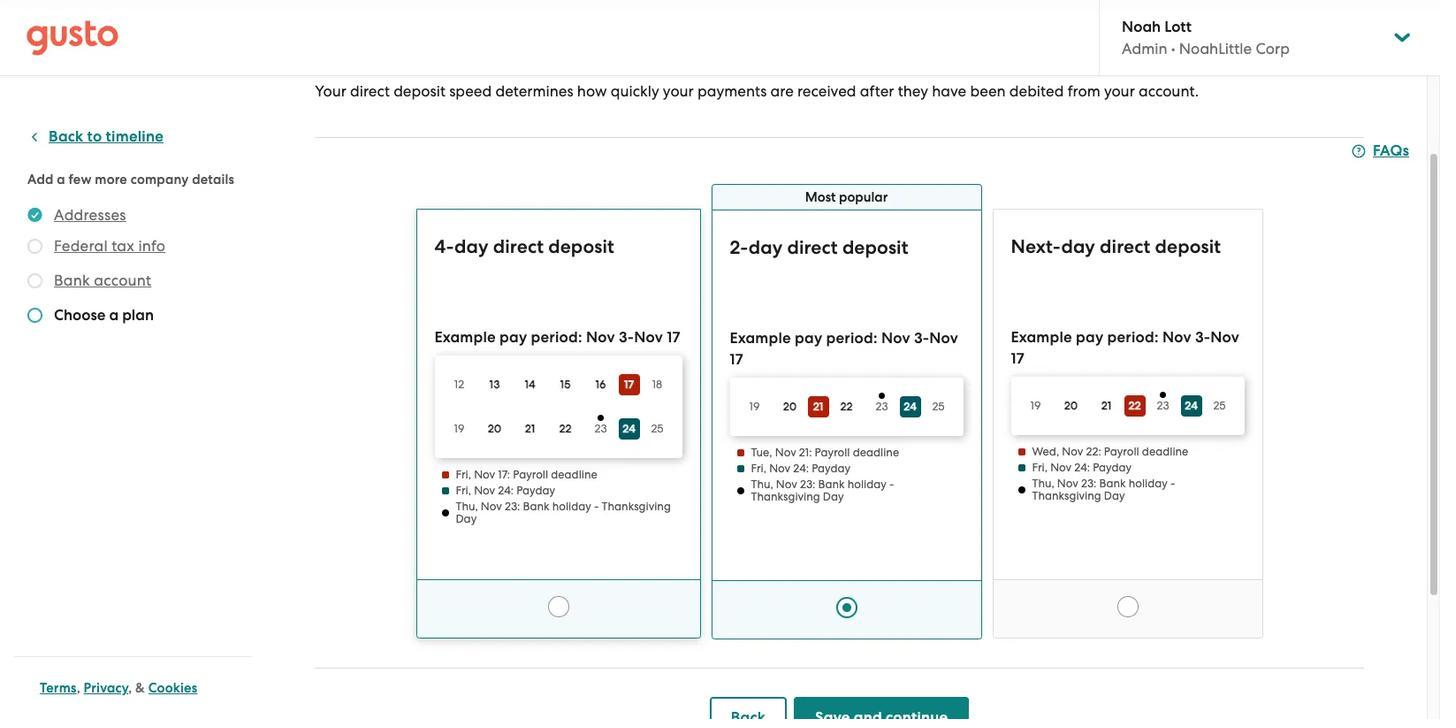 Task type: vqa. For each thing, say whether or not it's contained in the screenshot.
company
yes



Task type: locate. For each thing, give the bounding box(es) containing it.
0 horizontal spatial day
[[456, 512, 477, 525]]

bank down wed, nov 22 : payroll deadline
[[1100, 477, 1127, 490]]

bank down the "federal" at the top left
[[54, 272, 90, 289]]

example inside most popular button
[[730, 329, 792, 348]]

nov 17 for next-
[[1011, 328, 1240, 368]]

:
[[578, 328, 583, 347], [1155, 328, 1159, 347], [874, 329, 878, 348], [1099, 445, 1102, 458], [810, 446, 812, 459], [1088, 461, 1091, 474], [806, 462, 809, 475], [508, 468, 510, 481], [1094, 477, 1097, 490], [813, 478, 816, 491], [511, 484, 514, 497], [518, 500, 520, 513]]

period for 4-day direct deposit
[[531, 328, 578, 347]]

0 horizontal spatial thu,
[[456, 500, 478, 513]]

2 your from the left
[[1105, 82, 1136, 100]]

1 horizontal spatial thu,
[[751, 478, 774, 491]]

plan
[[122, 306, 154, 325]]

payroll right tue,
[[815, 446, 851, 459]]

4-day direct deposit
[[435, 235, 615, 258]]

day down fri, nov 17 : payroll deadline at left
[[456, 512, 477, 525]]

home image
[[27, 20, 119, 55]]

fri, nov 24 : payday down fri, nov 17 : payroll deadline at left
[[456, 484, 556, 497]]

a
[[57, 172, 65, 188], [109, 306, 119, 325]]

fri, nov 24 : payday for next-
[[1033, 461, 1132, 474]]

1 horizontal spatial 19
[[750, 400, 760, 413]]

payday inside most popular button
[[812, 462, 851, 475]]

21 up tue, nov 21 : payroll deadline
[[814, 400, 824, 413]]

1 horizontal spatial payday
[[812, 462, 851, 475]]

0 horizontal spatial payday
[[517, 484, 556, 497]]

payroll right wed,
[[1105, 445, 1140, 458]]

example pay period : nov 3 - for 2-
[[730, 329, 930, 348]]

17 inside most popular button
[[730, 350, 744, 369]]

, left '&'
[[128, 680, 132, 696]]

day
[[455, 235, 489, 258], [1062, 235, 1096, 258], [749, 236, 783, 259]]

1 horizontal spatial holiday
[[848, 478, 887, 491]]

info
[[138, 237, 166, 255]]

bank down fri, nov 17 : payroll deadline at left
[[523, 500, 550, 513]]

payday down wed, nov 22 : payroll deadline
[[1093, 461, 1132, 474]]

terms , privacy , & cookies
[[40, 680, 198, 696]]

1 horizontal spatial ,
[[128, 680, 132, 696]]

terms
[[40, 680, 77, 696]]

1 horizontal spatial 20
[[783, 400, 797, 413]]

example pay period : nov 3 - for next-
[[1011, 328, 1211, 347]]

quickly
[[611, 82, 660, 100]]

1 horizontal spatial period
[[827, 329, 874, 348]]

0 horizontal spatial 20
[[488, 422, 502, 435]]

2 horizontal spatial pay
[[1077, 328, 1104, 347]]

24
[[1185, 399, 1198, 412], [904, 400, 917, 413], [623, 422, 636, 435], [1075, 461, 1088, 474], [794, 462, 806, 475], [498, 484, 511, 497]]

20 up tue, nov 21 : payroll deadline
[[783, 400, 797, 413]]

company
[[131, 172, 189, 188]]

1 , from the left
[[77, 680, 80, 696]]

2 horizontal spatial day
[[1062, 235, 1096, 258]]

period
[[531, 328, 578, 347], [1108, 328, 1155, 347], [827, 329, 874, 348]]

privacy
[[84, 680, 128, 696]]

13
[[490, 378, 500, 391]]

faqs button
[[1352, 141, 1410, 162]]

None radio
[[548, 596, 569, 617]]

0 horizontal spatial 25
[[651, 422, 664, 435]]

example pay period : nov 3 -
[[1011, 328, 1211, 347], [730, 329, 930, 348]]

cookies
[[148, 680, 198, 696]]

1 horizontal spatial fri, nov 24 : payday
[[751, 462, 851, 475]]

direct inside most popular button
[[788, 236, 838, 259]]

None radio
[[1118, 596, 1139, 617], [836, 597, 858, 618], [1118, 596, 1139, 617], [836, 597, 858, 618]]

bank for 2-day direct deposit
[[819, 478, 845, 491]]

fri, for 2-
[[751, 462, 767, 475]]

14
[[525, 378, 536, 391]]

payroll up thu, nov 23 : bank holiday -
[[513, 468, 549, 481]]

0 horizontal spatial 19
[[454, 422, 465, 435]]

deadline inside most popular button
[[853, 446, 900, 459]]

0 horizontal spatial fri, nov 24 : payday
[[456, 484, 556, 497]]

deadline for 2-day direct deposit
[[853, 446, 900, 459]]

19 inside most popular button
[[750, 400, 760, 413]]

2 horizontal spatial 25
[[1214, 399, 1227, 412]]

0 vertical spatial a
[[57, 172, 65, 188]]

holiday down wed, nov 22 : payroll deadline
[[1129, 477, 1168, 490]]

thu, for 2-
[[751, 478, 774, 491]]

3 for 2-day direct deposit
[[915, 329, 923, 348]]

deadline for 4-day direct deposit
[[551, 468, 598, 481]]

1 horizontal spatial thu, nov 23 : bank holiday - thanksgiving day
[[1033, 477, 1176, 502]]

check image
[[27, 239, 42, 254], [27, 308, 42, 323]]

payday down tue, nov 21 : payroll deadline
[[812, 462, 851, 475]]

19 up tue,
[[750, 400, 760, 413]]

thu,
[[1033, 477, 1055, 490], [751, 478, 774, 491], [456, 500, 478, 513]]

20
[[1065, 399, 1079, 412], [783, 400, 797, 413], [488, 422, 502, 435]]

privacy link
[[84, 680, 128, 696]]

example
[[435, 328, 496, 347], [1011, 328, 1073, 347], [730, 329, 792, 348]]

day inside the thanksgiving day
[[456, 512, 477, 525]]

25 inside most popular button
[[933, 400, 945, 413]]

a for plan
[[109, 306, 119, 325]]

0 horizontal spatial ,
[[77, 680, 80, 696]]

payroll for 2-
[[815, 446, 851, 459]]

2 horizontal spatial period
[[1108, 328, 1155, 347]]

2 horizontal spatial day
[[1105, 489, 1126, 502]]

choose a plan list
[[27, 204, 245, 330]]

1 horizontal spatial day
[[749, 236, 783, 259]]

1 horizontal spatial day
[[823, 490, 844, 503]]

check image
[[27, 273, 42, 288]]

direct for 2-day direct deposit
[[788, 236, 838, 259]]

2 horizontal spatial 20
[[1065, 399, 1079, 412]]

2 horizontal spatial payroll
[[1105, 445, 1140, 458]]

after
[[860, 82, 895, 100]]

account.
[[1139, 82, 1200, 100]]

0 horizontal spatial 3
[[619, 328, 628, 347]]

Most popular button
[[712, 210, 982, 640]]

federal
[[54, 237, 108, 255]]

day down wed, nov 22 : payroll deadline
[[1105, 489, 1126, 502]]

check image down circle check icon
[[27, 239, 42, 254]]

bank account
[[54, 272, 152, 289]]

thu, nov 23 : bank holiday - thanksgiving day inside most popular button
[[751, 478, 895, 503]]

0 horizontal spatial example pay period : nov 3 -
[[730, 329, 930, 348]]

received
[[798, 82, 857, 100]]

holiday inside most popular button
[[848, 478, 887, 491]]

period for 2-day direct deposit
[[827, 329, 874, 348]]

deposit
[[394, 82, 446, 100], [549, 235, 615, 258], [1156, 235, 1222, 258], [843, 236, 909, 259]]

0 horizontal spatial day
[[455, 235, 489, 258]]

terms link
[[40, 680, 77, 696]]

1 horizontal spatial pay
[[795, 329, 823, 348]]

1 horizontal spatial your
[[1105, 82, 1136, 100]]

0 horizontal spatial nov 17
[[730, 329, 959, 369]]

2 horizontal spatial 19
[[1031, 399, 1042, 412]]

thu, down fri, nov 17 : payroll deadline at left
[[456, 500, 478, 513]]

example for next-
[[1011, 328, 1073, 347]]

direct for next-day direct deposit
[[1100, 235, 1151, 258]]

fri, nov 24 : payday
[[1033, 461, 1132, 474], [751, 462, 851, 475], [456, 484, 556, 497]]

fri, inside most popular button
[[751, 462, 767, 475]]

bank account button
[[54, 270, 152, 291]]

thu, down wed,
[[1033, 477, 1055, 490]]

your
[[663, 82, 694, 100], [1105, 82, 1136, 100]]

1 vertical spatial a
[[109, 306, 119, 325]]

23 up tue, nov 21 : payroll deadline
[[876, 400, 889, 413]]

your right the from
[[1105, 82, 1136, 100]]

1 horizontal spatial 3
[[915, 329, 923, 348]]

bank for 4-day direct deposit
[[523, 500, 550, 513]]

federal tax info button
[[54, 235, 166, 257]]

None button
[[416, 209, 701, 639], [993, 209, 1264, 639], [416, 209, 701, 639], [993, 209, 1264, 639]]

back to timeline button
[[27, 126, 164, 148]]

few
[[69, 172, 92, 188]]

2 horizontal spatial holiday
[[1129, 477, 1168, 490]]

23 down fri, nov 17 : payroll deadline at left
[[505, 500, 518, 513]]

15
[[560, 378, 571, 391]]

thanksgiving inside most popular button
[[751, 490, 821, 503]]

popular
[[839, 189, 888, 205]]

fri, nov 24 : payday inside most popular button
[[751, 462, 851, 475]]

3 inside most popular button
[[915, 329, 923, 348]]

day down tue, nov 21 : payroll deadline
[[823, 490, 844, 503]]

thu, inside most popular button
[[751, 478, 774, 491]]

pay inside most popular button
[[795, 329, 823, 348]]

25
[[1214, 399, 1227, 412], [933, 400, 945, 413], [651, 422, 664, 435]]

addresses button
[[54, 204, 126, 226]]

2 horizontal spatial payday
[[1093, 461, 1132, 474]]

20 up wed, nov 22 : payroll deadline
[[1065, 399, 1079, 412]]

0 horizontal spatial deadline
[[551, 468, 598, 481]]

thu, nov 23 : bank holiday - thanksgiving day down tue, nov 21 : payroll deadline
[[751, 478, 895, 503]]

22 inside most popular button
[[841, 400, 853, 413]]

a left plan
[[109, 306, 119, 325]]

1 horizontal spatial example
[[730, 329, 792, 348]]

0 vertical spatial check image
[[27, 239, 42, 254]]

1 horizontal spatial nov 17
[[1011, 328, 1240, 368]]

addresses
[[54, 206, 126, 224]]

pay
[[500, 328, 527, 347], [1077, 328, 1104, 347], [795, 329, 823, 348]]

tax
[[112, 237, 134, 255]]

a left few at top left
[[57, 172, 65, 188]]

thu, down tue,
[[751, 478, 774, 491]]

fri,
[[1033, 461, 1048, 474], [751, 462, 767, 475], [456, 468, 471, 481], [456, 484, 471, 497]]

day
[[1105, 489, 1126, 502], [823, 490, 844, 503], [456, 512, 477, 525]]

bank
[[54, 272, 90, 289], [1100, 477, 1127, 490], [819, 478, 845, 491], [523, 500, 550, 513]]

0 horizontal spatial example
[[435, 328, 496, 347]]

20 down 13
[[488, 422, 502, 435]]

thu, nov 23 : bank holiday - thanksgiving day
[[1033, 477, 1176, 502], [751, 478, 895, 503]]

1 check image from the top
[[27, 239, 42, 254]]

nov 17 inside most popular button
[[730, 329, 959, 369]]

21 up wed, nov 22 : payroll deadline
[[1102, 399, 1112, 412]]

2 horizontal spatial deadline
[[1143, 445, 1189, 458]]

1 horizontal spatial 25
[[933, 400, 945, 413]]

1 horizontal spatial deadline
[[853, 446, 900, 459]]

19 for next-
[[1031, 399, 1042, 412]]

day for next-
[[1105, 489, 1126, 502]]

determines
[[496, 82, 574, 100]]

fri, nov 24 : payday for 2-
[[751, 462, 851, 475]]

fri, down wed,
[[1033, 461, 1048, 474]]

payroll
[[1105, 445, 1140, 458], [815, 446, 851, 459], [513, 468, 549, 481]]

thu, nov 23 : bank holiday - thanksgiving day down wed, nov 22 : payroll deadline
[[1033, 477, 1176, 502]]

timeline
[[106, 127, 164, 146]]

day for 2-
[[749, 236, 783, 259]]

0 horizontal spatial period
[[531, 328, 578, 347]]

federal tax info
[[54, 237, 166, 255]]

1 horizontal spatial example pay period : nov 3 -
[[1011, 328, 1211, 347]]

17
[[667, 328, 681, 347], [1011, 349, 1025, 368], [730, 350, 744, 369], [624, 378, 634, 391], [498, 468, 508, 481]]

19 up wed,
[[1031, 399, 1042, 412]]

fri, nov 17 : payroll deadline
[[456, 468, 598, 481]]

holiday for 4-day direct deposit
[[553, 500, 592, 513]]

day for 4-
[[455, 235, 489, 258]]

holiday
[[1129, 477, 1168, 490], [848, 478, 887, 491], [553, 500, 592, 513]]

2 horizontal spatial thu,
[[1033, 477, 1055, 490]]

your right quickly
[[663, 82, 694, 100]]

thanksgiving day
[[456, 500, 671, 525]]

0 horizontal spatial pay
[[500, 328, 527, 347]]

a for few
[[57, 172, 65, 188]]

thu, nov 23 : bank holiday - thanksgiving day for 2-
[[751, 478, 895, 503]]

day for 2-
[[823, 490, 844, 503]]

bank for next-day direct deposit
[[1100, 477, 1127, 490]]

20 inside most popular button
[[783, 400, 797, 413]]

21
[[1102, 399, 1112, 412], [814, 400, 824, 413], [525, 422, 535, 435], [800, 446, 810, 459]]

thanksgiving
[[1033, 489, 1102, 502], [751, 490, 821, 503], [602, 500, 671, 513]]

1 horizontal spatial a
[[109, 306, 119, 325]]

fri, nov 24 : payday down tue, nov 21 : payroll deadline
[[751, 462, 851, 475]]

0 horizontal spatial thu, nov 23 : bank holiday - thanksgiving day
[[751, 478, 895, 503]]

period inside most popular button
[[827, 329, 874, 348]]

23 up wed, nov 22 : payroll deadline
[[1157, 399, 1170, 412]]

fri, nov 24 : payday down wed, nov 22 : payroll deadline
[[1033, 461, 1132, 474]]

0 horizontal spatial your
[[663, 82, 694, 100]]

fri, nov 24 : payday for 4-
[[456, 484, 556, 497]]

nov 17
[[1011, 328, 1240, 368], [730, 329, 959, 369]]

21 down 14
[[525, 422, 535, 435]]

, left privacy 'link'
[[77, 680, 80, 696]]

2 horizontal spatial thanksgiving
[[1033, 489, 1102, 502]]

check image down check image
[[27, 308, 42, 323]]

12
[[454, 378, 465, 391]]

,
[[77, 680, 80, 696], [128, 680, 132, 696]]

0 horizontal spatial payroll
[[513, 468, 549, 481]]

day inside most popular button
[[823, 490, 844, 503]]

day inside most popular button
[[749, 236, 783, 259]]

direct
[[350, 82, 390, 100], [493, 235, 544, 258], [1100, 235, 1151, 258], [788, 236, 838, 259]]

payroll for 4-
[[513, 468, 549, 481]]

bank down tue, nov 21 : payroll deadline
[[819, 478, 845, 491]]

choose a plan
[[54, 306, 154, 325]]

fri, down tue,
[[751, 462, 767, 475]]

19
[[1031, 399, 1042, 412], [750, 400, 760, 413], [454, 422, 465, 435]]

example pay period : nov 3 - inside most popular button
[[730, 329, 930, 348]]

pay for next-
[[1077, 328, 1104, 347]]

bank inside most popular button
[[819, 478, 845, 491]]

25 for next-day direct deposit
[[1214, 399, 1227, 412]]

2 horizontal spatial example
[[1011, 328, 1073, 347]]

a inside list
[[109, 306, 119, 325]]

thu, nov 23 : bank holiday - thanksgiving day for next-
[[1033, 477, 1176, 502]]

holiday down fri, nov 17 : payroll deadline at left
[[553, 500, 592, 513]]

holiday down tue, nov 21 : payroll deadline
[[848, 478, 887, 491]]

add a few more company details
[[27, 172, 235, 188]]

to
[[87, 127, 102, 146]]

wed,
[[1033, 445, 1060, 458]]

23
[[1157, 399, 1170, 412], [876, 400, 889, 413], [595, 422, 607, 435], [1082, 477, 1094, 490], [801, 478, 813, 491], [505, 500, 518, 513]]

4-
[[435, 235, 455, 258]]

0 horizontal spatial thanksgiving
[[602, 500, 671, 513]]

deadline for next-day direct deposit
[[1143, 445, 1189, 458]]

back
[[49, 127, 83, 146]]

0 horizontal spatial holiday
[[553, 500, 592, 513]]

payroll inside most popular button
[[815, 446, 851, 459]]

2 horizontal spatial fri, nov 24 : payday
[[1033, 461, 1132, 474]]

0 horizontal spatial a
[[57, 172, 65, 188]]

1 horizontal spatial thanksgiving
[[751, 490, 821, 503]]

fri, down fri, nov 17 : payroll deadline at left
[[456, 484, 471, 497]]

deposit inside most popular button
[[843, 236, 909, 259]]

19 down 12
[[454, 422, 465, 435]]

2 horizontal spatial 3
[[1196, 328, 1205, 347]]

22 up tue, nov 21 : payroll deadline
[[841, 400, 853, 413]]

1 horizontal spatial payroll
[[815, 446, 851, 459]]

1 vertical spatial check image
[[27, 308, 42, 323]]

deadline
[[1143, 445, 1189, 458], [853, 446, 900, 459], [551, 468, 598, 481]]

payday up thu, nov 23 : bank holiday -
[[517, 484, 556, 497]]

thu, nov 23 : bank holiday -
[[456, 500, 602, 513]]



Task type: describe. For each thing, give the bounding box(es) containing it.
corp
[[1256, 40, 1290, 57]]

20 for 2-
[[783, 400, 797, 413]]

16
[[596, 378, 606, 391]]

2 check image from the top
[[27, 308, 42, 323]]

•
[[1172, 40, 1176, 57]]

pay for 4-
[[500, 328, 527, 347]]

fri, up thu, nov 23 : bank holiday -
[[456, 468, 471, 481]]

1 your from the left
[[663, 82, 694, 100]]

deposit for 2-day direct deposit
[[843, 236, 909, 259]]

22 down 15
[[559, 422, 572, 435]]

payday for next-
[[1093, 461, 1132, 474]]

fri, for next-
[[1033, 461, 1048, 474]]

nov 17 for 2-
[[730, 329, 959, 369]]

23 down tue, nov 21 : payroll deadline
[[801, 478, 813, 491]]

25 for 2-day direct deposit
[[933, 400, 945, 413]]

cookies button
[[148, 678, 198, 699]]

circle check image
[[27, 204, 42, 226]]

thu, for next-
[[1033, 477, 1055, 490]]

your direct deposit speed determines how quickly your payments are received after they have been debited from your account.
[[315, 82, 1200, 100]]

18
[[653, 378, 663, 391]]

most
[[806, 189, 836, 205]]

3 for next-day direct deposit
[[1196, 328, 1205, 347]]

2 , from the left
[[128, 680, 132, 696]]

23 down '16'
[[595, 422, 607, 435]]

payday for 4-
[[517, 484, 556, 497]]

example for 2-
[[730, 329, 792, 348]]

thanksgiving for next-
[[1033, 489, 1102, 502]]

are
[[771, 82, 794, 100]]

deposit for next-day direct deposit
[[1156, 235, 1222, 258]]

payday for 2-
[[812, 462, 851, 475]]

more
[[95, 172, 127, 188]]

thanksgiving inside the thanksgiving day
[[602, 500, 671, 513]]

lott
[[1165, 18, 1192, 36]]

your
[[315, 82, 347, 100]]

next-
[[1011, 235, 1062, 258]]

21 right tue,
[[800, 446, 810, 459]]

deposit for 4-day direct deposit
[[549, 235, 615, 258]]

22 right wed,
[[1087, 445, 1099, 458]]

holiday for 2-day direct deposit
[[848, 478, 887, 491]]

19 for 2-
[[750, 400, 760, 413]]

they
[[898, 82, 929, 100]]

direct for 4-day direct deposit
[[493, 235, 544, 258]]

thu, for 4-
[[456, 500, 478, 513]]

details
[[192, 172, 235, 188]]

thanksgiving for 2-
[[751, 490, 821, 503]]

speed
[[449, 82, 492, 100]]

3 for 4-day direct deposit
[[619, 328, 628, 347]]

admin
[[1123, 40, 1168, 57]]

holiday for next-day direct deposit
[[1129, 477, 1168, 490]]

bank inside button
[[54, 272, 90, 289]]

example pay period : nov 3 - nov 17
[[435, 328, 681, 347]]

noahlittle
[[1180, 40, 1253, 57]]

noah lott admin • noahlittle corp
[[1123, 18, 1290, 57]]

tue,
[[751, 446, 773, 459]]

wed, nov 22 : payroll deadline
[[1033, 445, 1189, 458]]

how
[[577, 82, 607, 100]]

tue, nov 21 : payroll deadline
[[751, 446, 900, 459]]

payroll for next-
[[1105, 445, 1140, 458]]

add
[[27, 172, 54, 188]]

have
[[933, 82, 967, 100]]

from
[[1068, 82, 1101, 100]]

20 for next-
[[1065, 399, 1079, 412]]

2-
[[730, 236, 749, 259]]

23 down wed, nov 22 : payroll deadline
[[1082, 477, 1094, 490]]

choose
[[54, 306, 106, 325]]

fri, for 4-
[[456, 484, 471, 497]]

next-day direct deposit
[[1011, 235, 1222, 258]]

most popular
[[806, 189, 888, 205]]

payments
[[698, 82, 767, 100]]

back to timeline
[[49, 127, 164, 146]]

been
[[971, 82, 1006, 100]]

&
[[135, 680, 145, 696]]

noah
[[1123, 18, 1162, 36]]

pay for 2-
[[795, 329, 823, 348]]

account
[[94, 272, 152, 289]]

debited
[[1010, 82, 1065, 100]]

example for 4-
[[435, 328, 496, 347]]

day for next-
[[1062, 235, 1096, 258]]

faqs
[[1374, 142, 1410, 160]]

period for next-day direct deposit
[[1108, 328, 1155, 347]]

22 up wed, nov 22 : payroll deadline
[[1129, 399, 1142, 412]]

2-day direct deposit
[[730, 236, 909, 259]]



